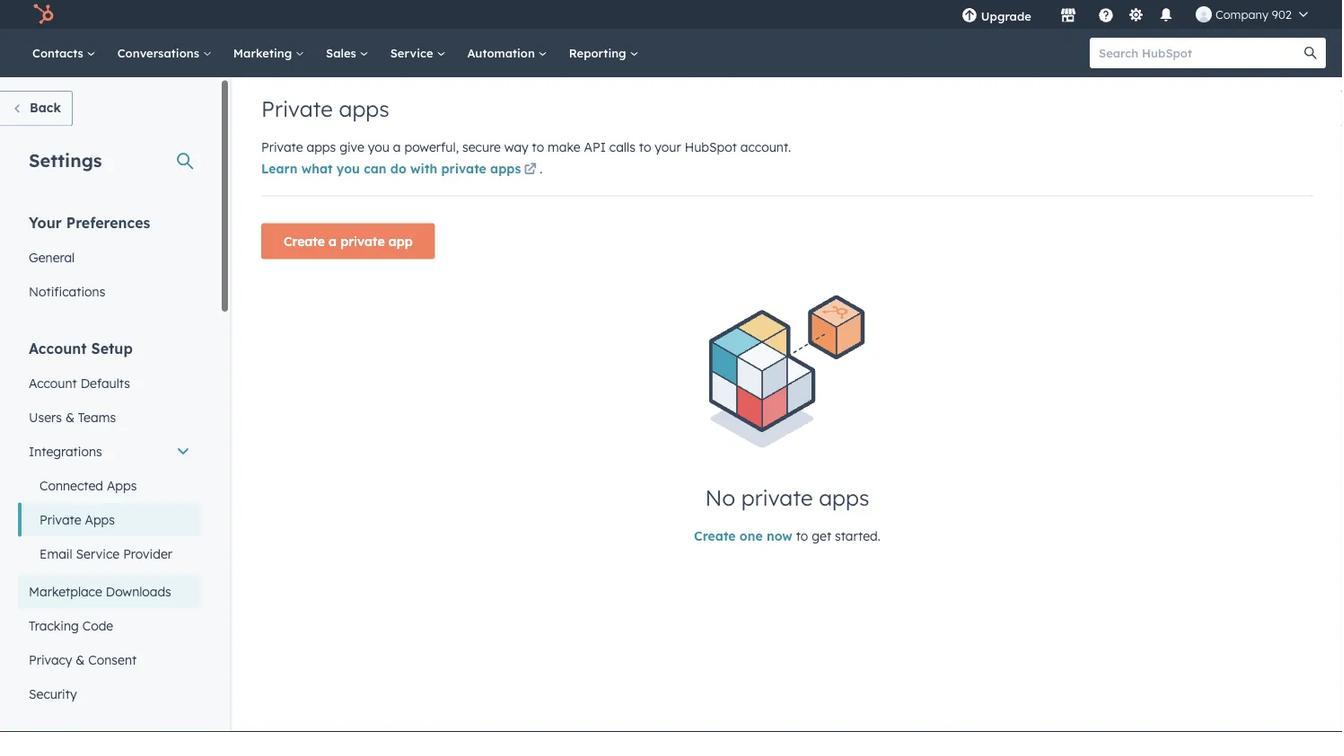 Task type: vqa. For each thing, say whether or not it's contained in the screenshot.
Help
no



Task type: describe. For each thing, give the bounding box(es) containing it.
tracking code link
[[18, 609, 201, 643]]

setup
[[91, 339, 133, 357]]

create one now button
[[695, 526, 793, 547]]

powerful,
[[405, 139, 459, 155]]

help image
[[1099, 8, 1115, 24]]

reporting
[[569, 45, 630, 60]]

sales
[[326, 45, 360, 60]]

account for account defaults
[[29, 375, 77, 391]]

privacy & consent link
[[18, 643, 201, 677]]

account setup element
[[18, 338, 201, 711]]

integrations
[[29, 443, 102, 459]]

& for privacy
[[76, 652, 85, 667]]

account defaults link
[[18, 366, 201, 400]]

private inside alert
[[742, 484, 813, 511]]

apps for private apps
[[85, 512, 115, 527]]

search button
[[1296, 38, 1327, 68]]

downloads
[[106, 583, 171, 599]]

marketplace downloads link
[[18, 574, 201, 609]]

a inside 'create a private app' button
[[329, 233, 337, 249]]

.
[[540, 161, 543, 177]]

email
[[40, 546, 72, 561]]

connected apps
[[40, 477, 137, 493]]

your preferences element
[[18, 212, 201, 309]]

1 horizontal spatial you
[[368, 139, 390, 155]]

settings
[[29, 149, 102, 171]]

private apps link
[[18, 503, 201, 537]]

security link
[[18, 677, 201, 711]]

make
[[548, 139, 581, 155]]

privacy & consent
[[29, 652, 137, 667]]

notifications button
[[1152, 0, 1182, 29]]

company 902 button
[[1186, 0, 1320, 29]]

hubspot
[[685, 139, 737, 155]]

one
[[740, 528, 763, 544]]

sales link
[[315, 29, 380, 77]]

private for private apps
[[261, 95, 333, 122]]

email service provider
[[40, 546, 172, 561]]

marketing link
[[223, 29, 315, 77]]

learn
[[261, 161, 298, 177]]

secure
[[463, 139, 501, 155]]

provider
[[123, 546, 172, 561]]

private apps give you a powerful, secure way to make api calls to your hubspot account.
[[261, 139, 792, 155]]

account defaults
[[29, 375, 130, 391]]

create a private app button
[[261, 223, 435, 259]]

service link
[[380, 29, 457, 77]]

your preferences
[[29, 213, 150, 231]]

conversations link
[[107, 29, 223, 77]]

connected
[[40, 477, 103, 493]]

started.
[[835, 528, 881, 544]]

your
[[29, 213, 62, 231]]

no private apps alert
[[261, 295, 1314, 547]]

connected apps link
[[18, 468, 201, 503]]

create for create a private app
[[284, 233, 325, 249]]

upgrade
[[982, 9, 1032, 23]]

learn what you can do with private apps link
[[261, 159, 540, 181]]

hubspot link
[[22, 4, 67, 25]]

integrations button
[[18, 434, 201, 468]]

back link
[[0, 91, 73, 126]]

link opens in a new window image
[[524, 164, 537, 177]]

menu containing company 902
[[949, 0, 1321, 29]]

calls
[[610, 139, 636, 155]]

tracking
[[29, 618, 79, 633]]

conversations
[[117, 45, 203, 60]]

automation link
[[457, 29, 559, 77]]

contacts link
[[22, 29, 107, 77]]

mateo roberts image
[[1196, 6, 1213, 22]]

users & teams link
[[18, 400, 201, 434]]

create a private app
[[284, 233, 413, 249]]



Task type: locate. For each thing, give the bounding box(es) containing it.
app
[[389, 233, 413, 249]]

contacts
[[32, 45, 87, 60]]

get
[[812, 528, 832, 544]]

give
[[340, 139, 365, 155]]

2 vertical spatial private
[[40, 512, 81, 527]]

account.
[[741, 139, 792, 155]]

Search HubSpot search field
[[1091, 38, 1311, 68]]

upgrade image
[[962, 8, 978, 24]]

can
[[364, 161, 387, 177]]

private inside button
[[341, 233, 385, 249]]

link opens in a new window image
[[524, 159, 537, 181]]

0 horizontal spatial create
[[284, 233, 325, 249]]

with
[[411, 161, 438, 177]]

you inside learn what you can do with private apps link
[[337, 161, 360, 177]]

private apps
[[261, 95, 390, 122]]

0 horizontal spatial private
[[341, 233, 385, 249]]

private inside private apps "link"
[[40, 512, 81, 527]]

tracking code
[[29, 618, 113, 633]]

1 horizontal spatial service
[[390, 45, 437, 60]]

0 vertical spatial create
[[284, 233, 325, 249]]

users & teams
[[29, 409, 116, 425]]

service
[[390, 45, 437, 60], [76, 546, 120, 561]]

0 vertical spatial apps
[[107, 477, 137, 493]]

1 horizontal spatial &
[[76, 652, 85, 667]]

0 vertical spatial a
[[393, 139, 401, 155]]

company
[[1216, 7, 1269, 22]]

1 vertical spatial apps
[[85, 512, 115, 527]]

automation
[[467, 45, 539, 60]]

account up account defaults
[[29, 339, 87, 357]]

account setup
[[29, 339, 133, 357]]

0 horizontal spatial &
[[65, 409, 75, 425]]

private up email
[[40, 512, 81, 527]]

apps up give
[[339, 95, 390, 122]]

1 vertical spatial private
[[341, 233, 385, 249]]

1 vertical spatial account
[[29, 375, 77, 391]]

apps inside "link"
[[85, 512, 115, 527]]

1 vertical spatial service
[[76, 546, 120, 561]]

settings image
[[1129, 8, 1145, 24]]

general
[[29, 249, 75, 265]]

1 horizontal spatial private
[[441, 161, 487, 177]]

privacy
[[29, 652, 72, 667]]

menu
[[949, 0, 1321, 29]]

2 horizontal spatial private
[[742, 484, 813, 511]]

create inside button
[[284, 233, 325, 249]]

apps up started.
[[819, 484, 870, 511]]

0 horizontal spatial service
[[76, 546, 120, 561]]

you up can
[[368, 139, 390, 155]]

& for users
[[65, 409, 75, 425]]

apps up the 'what'
[[307, 139, 336, 155]]

help button
[[1091, 0, 1122, 29]]

0 vertical spatial you
[[368, 139, 390, 155]]

company 902
[[1216, 7, 1293, 22]]

private down marketing link
[[261, 95, 333, 122]]

security
[[29, 686, 77, 702]]

no
[[706, 484, 736, 511]]

902
[[1273, 7, 1293, 22]]

marketing
[[233, 45, 296, 60]]

what
[[302, 161, 333, 177]]

service down private apps "link"
[[76, 546, 120, 561]]

private down secure
[[441, 161, 487, 177]]

0 horizontal spatial to
[[532, 139, 545, 155]]

general link
[[18, 240, 201, 274]]

private up the now
[[742, 484, 813, 511]]

you down give
[[337, 161, 360, 177]]

0 vertical spatial service
[[390, 45, 437, 60]]

do
[[391, 161, 407, 177]]

search image
[[1305, 47, 1318, 59]]

0 vertical spatial account
[[29, 339, 87, 357]]

0 horizontal spatial a
[[329, 233, 337, 249]]

to inside no private apps alert
[[797, 528, 809, 544]]

private apps
[[40, 512, 115, 527]]

1 vertical spatial create
[[695, 528, 736, 544]]

defaults
[[81, 375, 130, 391]]

private
[[441, 161, 487, 177], [341, 233, 385, 249], [742, 484, 813, 511]]

0 vertical spatial private
[[441, 161, 487, 177]]

1 vertical spatial private
[[261, 139, 303, 155]]

apps down way
[[491, 161, 521, 177]]

teams
[[78, 409, 116, 425]]

hubspot image
[[32, 4, 54, 25]]

create down the 'what'
[[284, 233, 325, 249]]

notifications
[[29, 283, 105, 299]]

account for account setup
[[29, 339, 87, 357]]

no private apps
[[706, 484, 870, 511]]

2 horizontal spatial to
[[797, 528, 809, 544]]

1 vertical spatial a
[[329, 233, 337, 249]]

apps
[[107, 477, 137, 493], [85, 512, 115, 527]]

& right 'privacy'
[[76, 652, 85, 667]]

a left app
[[329, 233, 337, 249]]

notifications image
[[1159, 8, 1175, 24]]

account up users in the bottom of the page
[[29, 375, 77, 391]]

create inside no private apps alert
[[695, 528, 736, 544]]

private left app
[[341, 233, 385, 249]]

create
[[284, 233, 325, 249], [695, 528, 736, 544]]

2 vertical spatial private
[[742, 484, 813, 511]]

1 account from the top
[[29, 339, 87, 357]]

apps
[[339, 95, 390, 122], [307, 139, 336, 155], [491, 161, 521, 177], [819, 484, 870, 511]]

code
[[82, 618, 113, 633]]

consent
[[88, 652, 137, 667]]

preferences
[[66, 213, 150, 231]]

private
[[261, 95, 333, 122], [261, 139, 303, 155], [40, 512, 81, 527]]

create one now to get started.
[[695, 528, 881, 544]]

email service provider link
[[18, 537, 201, 571]]

0 horizontal spatial you
[[337, 161, 360, 177]]

1 horizontal spatial a
[[393, 139, 401, 155]]

marketplaces image
[[1061, 8, 1077, 24]]

apps up email service provider
[[85, 512, 115, 527]]

&
[[65, 409, 75, 425], [76, 652, 85, 667]]

0 vertical spatial &
[[65, 409, 75, 425]]

to right way
[[532, 139, 545, 155]]

marketplace
[[29, 583, 102, 599]]

users
[[29, 409, 62, 425]]

marketplaces button
[[1050, 0, 1088, 29]]

way
[[505, 139, 529, 155]]

1 horizontal spatial create
[[695, 528, 736, 544]]

your
[[655, 139, 682, 155]]

private for private apps
[[40, 512, 81, 527]]

to left get
[[797, 528, 809, 544]]

& right users in the bottom of the page
[[65, 409, 75, 425]]

private for private apps give you a powerful, secure way to make api calls to your hubspot account.
[[261, 139, 303, 155]]

reporting link
[[559, 29, 650, 77]]

back
[[30, 100, 61, 115]]

1 vertical spatial &
[[76, 652, 85, 667]]

marketplace downloads
[[29, 583, 171, 599]]

apps inside alert
[[819, 484, 870, 511]]

service inside account setup 'element'
[[76, 546, 120, 561]]

create for create one now to get started.
[[695, 528, 736, 544]]

account
[[29, 339, 87, 357], [29, 375, 77, 391]]

1 vertical spatial you
[[337, 161, 360, 177]]

apps down integrations button
[[107, 477, 137, 493]]

service right the sales link
[[390, 45, 437, 60]]

learn what you can do with private apps
[[261, 161, 521, 177]]

to right calls at the top of page
[[639, 139, 652, 155]]

create left one at the bottom of page
[[695, 528, 736, 544]]

apps for connected apps
[[107, 477, 137, 493]]

0 vertical spatial private
[[261, 95, 333, 122]]

api
[[584, 139, 606, 155]]

a up do
[[393, 139, 401, 155]]

2 account from the top
[[29, 375, 77, 391]]

notifications link
[[18, 274, 201, 309]]

you
[[368, 139, 390, 155], [337, 161, 360, 177]]

now
[[767, 528, 793, 544]]

settings link
[[1126, 5, 1148, 24]]

private up learn
[[261, 139, 303, 155]]

to
[[532, 139, 545, 155], [639, 139, 652, 155], [797, 528, 809, 544]]

1 horizontal spatial to
[[639, 139, 652, 155]]



